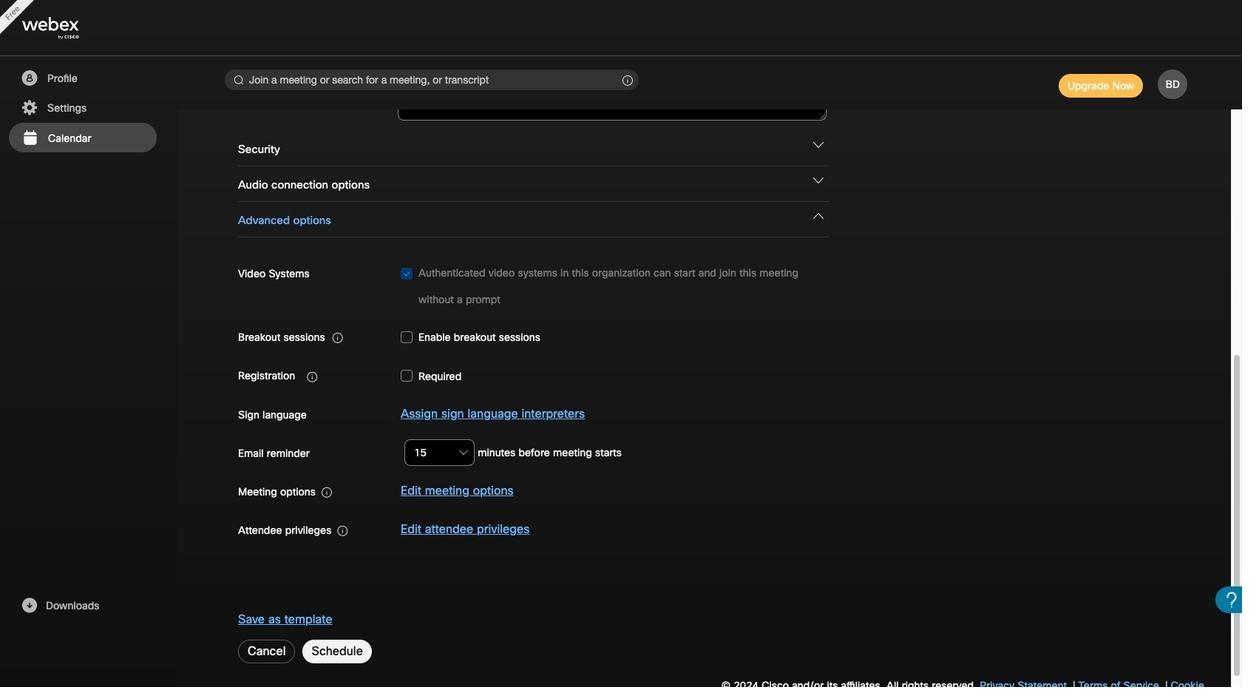 Task type: describe. For each thing, give the bounding box(es) containing it.
video systems: authenticated video systems in this organization can start and join this meeting without a prompt element
[[401, 260, 827, 313]]

mds people circle_filled image
[[20, 70, 38, 87]]

ng down image
[[814, 175, 824, 186]]



Task type: locate. For each thing, give the bounding box(es) containing it.
0 vertical spatial ng down image
[[814, 140, 824, 150]]

ng down image up ng down image
[[814, 140, 824, 150]]

mds settings_filled image
[[20, 99, 38, 117]]

1 vertical spatial ng down image
[[814, 211, 824, 221]]

schedule a meeting element
[[0, 0, 1242, 687]]

1 ng down image from the top
[[814, 140, 824, 150]]

cisco webex image
[[22, 17, 111, 39]]

ng down image inside "advanced options" region
[[814, 211, 824, 221]]

breakout sessions: enable breakout sessions element
[[401, 323, 541, 351]]

Join a meeting or search for a meeting, or transcript text field
[[225, 70, 639, 90]]

banner
[[0, 0, 1242, 56]]

ng down image
[[814, 140, 824, 150], [814, 211, 824, 221]]

2 ng down image from the top
[[814, 211, 824, 221]]

mds content download_filled image
[[20, 597, 38, 615]]

mds meetings_filled image
[[21, 129, 39, 147]]

ng down image down ng down image
[[814, 211, 824, 221]]

advanced options region
[[231, 202, 1178, 562]]



Task type: vqa. For each thing, say whether or not it's contained in the screenshot.
TAB LIST
no



